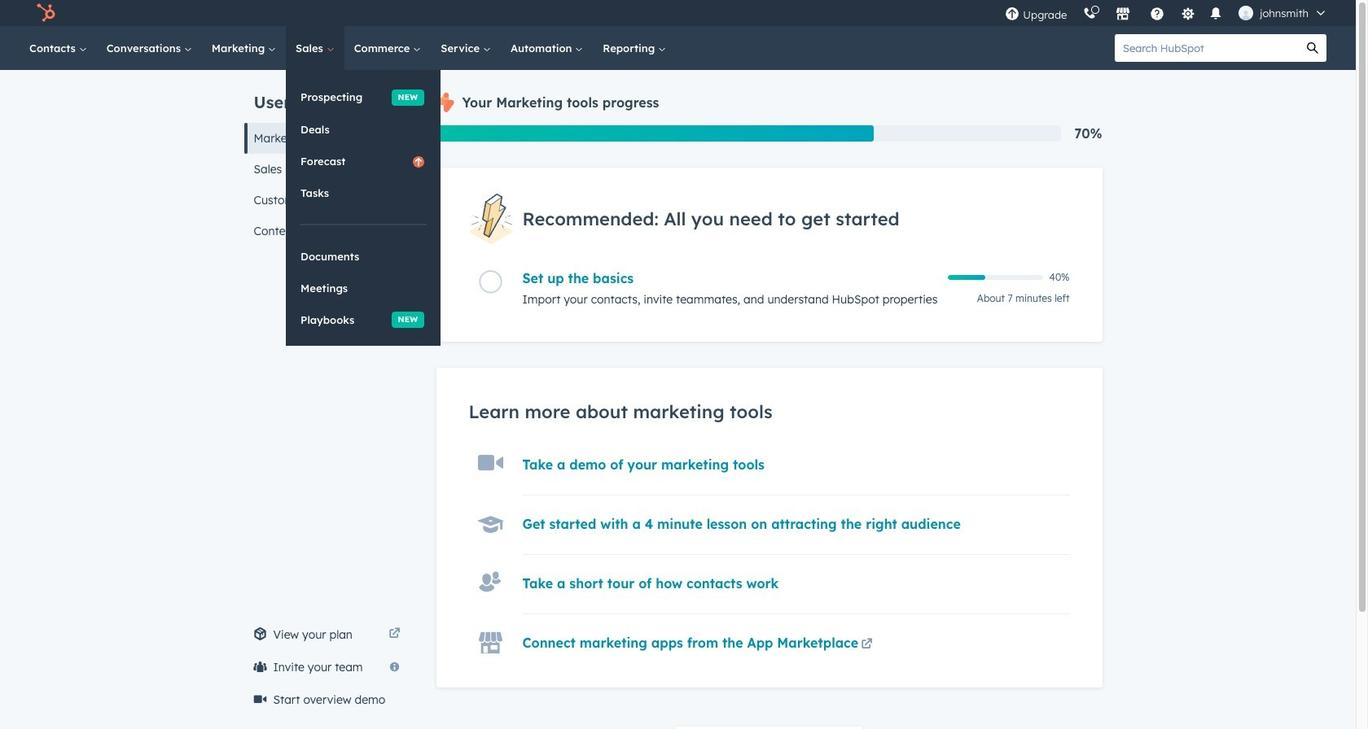 Task type: locate. For each thing, give the bounding box(es) containing it.
1 link opens in a new window image from the top
[[389, 626, 400, 645]]

link opens in a new window image
[[861, 636, 873, 656], [861, 640, 873, 652]]

link opens in a new window image
[[389, 626, 400, 645], [389, 629, 400, 641]]

2 link opens in a new window image from the top
[[861, 640, 873, 652]]

marketplaces image
[[1116, 7, 1131, 22]]

1 link opens in a new window image from the top
[[861, 636, 873, 656]]

progress bar
[[436, 125, 874, 142]]

menu
[[997, 0, 1337, 26]]

[object object] complete progress bar
[[948, 275, 986, 280]]

2 link opens in a new window image from the top
[[389, 629, 400, 641]]



Task type: vqa. For each thing, say whether or not it's contained in the screenshot.
2nd Start from the right
no



Task type: describe. For each thing, give the bounding box(es) containing it.
sales menu
[[286, 70, 441, 346]]

john smith image
[[1239, 6, 1254, 20]]

user guides element
[[244, 70, 410, 247]]

Search HubSpot search field
[[1115, 34, 1299, 62]]



